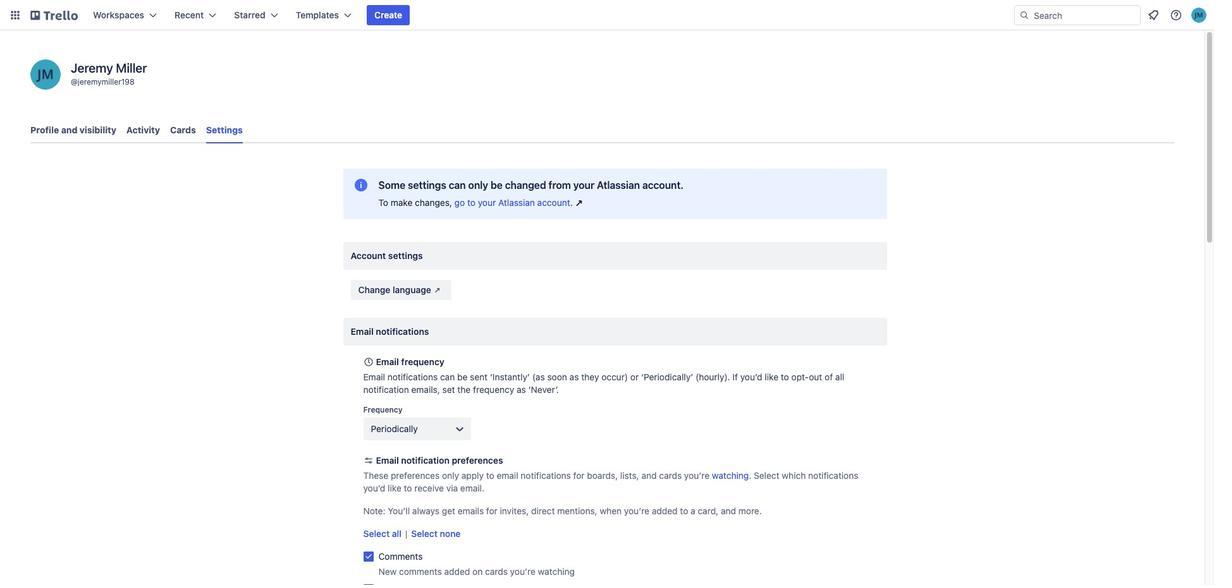 Task type: locate. For each thing, give the bounding box(es) containing it.
0 horizontal spatial only
[[442, 471, 459, 481]]

and
[[61, 125, 77, 135], [642, 471, 657, 481], [721, 506, 736, 517]]

notification
[[363, 385, 409, 395], [401, 455, 450, 466]]

1 horizontal spatial frequency
[[473, 385, 514, 395]]

your right go
[[478, 197, 496, 208]]

as left they
[[570, 372, 579, 383]]

1 vertical spatial you'd
[[363, 483, 386, 494]]

to left receive
[[404, 483, 412, 494]]

emails,
[[412, 385, 440, 395]]

2 horizontal spatial you're
[[684, 471, 710, 481]]

'never'.
[[529, 385, 559, 395]]

0 vertical spatial all
[[836, 372, 845, 383]]

be up the go to your atlassian account.
[[491, 180, 503, 191]]

select inside . select which notifications you'd like to receive via email.
[[754, 471, 780, 481]]

you're right when
[[624, 506, 650, 517]]

card,
[[698, 506, 719, 517]]

back to home image
[[30, 5, 78, 25]]

create button
[[367, 5, 410, 25]]

all left the |
[[392, 529, 402, 540]]

you'd inside email notifications can be sent 'instantly' (as soon as they occur) or 'periodically' (hourly). if you'd like to opt-out of all notification emails, set the frequency as 'never'.
[[741, 372, 763, 383]]

atlassian
[[597, 180, 640, 191], [498, 197, 535, 208]]

open information menu image
[[1170, 9, 1183, 22]]

0 horizontal spatial be
[[457, 372, 468, 383]]

1 vertical spatial preferences
[[391, 471, 440, 481]]

templates button
[[288, 5, 359, 25]]

1 vertical spatial only
[[442, 471, 459, 481]]

0 vertical spatial added
[[652, 506, 678, 517]]

like inside email notifications can be sent 'instantly' (as soon as they occur) or 'periodically' (hourly). if you'd like to opt-out of all notification emails, set the frequency as 'never'.
[[765, 372, 779, 383]]

preferences up receive
[[391, 471, 440, 481]]

select right .
[[754, 471, 780, 481]]

email for email frequency
[[376, 357, 399, 368]]

1 vertical spatial atlassian
[[498, 197, 535, 208]]

you're right the on
[[510, 567, 536, 578]]

0 vertical spatial cards
[[659, 471, 682, 481]]

1 vertical spatial frequency
[[473, 385, 514, 395]]

1 vertical spatial can
[[440, 372, 455, 383]]

email notifications
[[351, 326, 429, 337]]

select
[[754, 471, 780, 481], [363, 529, 390, 540], [411, 529, 438, 540]]

1 vertical spatial you're
[[624, 506, 650, 517]]

email notifications can be sent 'instantly' (as soon as they occur) or 'periodically' (hourly). if you'd like to opt-out of all notification emails, set the frequency as 'never'.
[[363, 372, 845, 395]]

for left boards,
[[574, 471, 585, 481]]

only up via
[[442, 471, 459, 481]]

Search field
[[1030, 6, 1141, 25]]

0 horizontal spatial select
[[363, 529, 390, 540]]

notification up receive
[[401, 455, 450, 466]]

0 vertical spatial be
[[491, 180, 503, 191]]

email
[[351, 326, 374, 337], [376, 357, 399, 368], [363, 372, 385, 383], [376, 455, 399, 466]]

email up these at left bottom
[[376, 455, 399, 466]]

0 vertical spatial watching
[[712, 471, 749, 481]]

for right emails
[[486, 506, 498, 517]]

1 vertical spatial your
[[478, 197, 496, 208]]

notification inside email notifications can be sent 'instantly' (as soon as they occur) or 'periodically' (hourly). if you'd like to opt-out of all notification emails, set the frequency as 'never'.
[[363, 385, 409, 395]]

settings link
[[206, 119, 243, 144]]

0 vertical spatial only
[[468, 180, 488, 191]]

go
[[455, 197, 465, 208]]

.
[[749, 471, 752, 481]]

cards
[[659, 471, 682, 481], [485, 567, 508, 578]]

1 horizontal spatial be
[[491, 180, 503, 191]]

cards right the on
[[485, 567, 508, 578]]

watching
[[712, 471, 749, 481], [538, 567, 575, 578]]

some
[[379, 180, 406, 191]]

activity
[[126, 125, 160, 135]]

like left opt-
[[765, 372, 779, 383]]

0 vertical spatial preferences
[[452, 455, 503, 466]]

workspaces button
[[85, 5, 165, 25]]

0 horizontal spatial like
[[388, 483, 402, 494]]

0 vertical spatial can
[[449, 180, 466, 191]]

change language link
[[351, 280, 452, 300]]

email for email notifications
[[351, 326, 374, 337]]

0 vertical spatial you'd
[[741, 372, 763, 383]]

0 horizontal spatial account.
[[538, 197, 573, 208]]

emails
[[458, 506, 484, 517]]

frequency up the emails,
[[401, 357, 445, 368]]

0 vertical spatial notification
[[363, 385, 409, 395]]

out
[[809, 372, 823, 383]]

2 horizontal spatial and
[[721, 506, 736, 517]]

starred button
[[227, 5, 286, 25]]

search image
[[1020, 10, 1030, 20]]

jeremymiller198
[[78, 77, 134, 87]]

all
[[836, 372, 845, 383], [392, 529, 402, 540]]

language
[[393, 285, 431, 295]]

can up "set"
[[440, 372, 455, 383]]

0 horizontal spatial added
[[444, 567, 470, 578]]

1 horizontal spatial and
[[642, 471, 657, 481]]

notifications right which
[[809, 471, 859, 481]]

2 horizontal spatial select
[[754, 471, 780, 481]]

sent
[[470, 372, 488, 383]]

0 horizontal spatial all
[[392, 529, 402, 540]]

atlassian right from at the left top of page
[[597, 180, 640, 191]]

1 vertical spatial as
[[517, 385, 526, 395]]

and right lists,
[[642, 471, 657, 481]]

and right profile
[[61, 125, 77, 135]]

1 vertical spatial cards
[[485, 567, 508, 578]]

your right from at the left top of page
[[574, 180, 595, 191]]

0 vertical spatial for
[[574, 471, 585, 481]]

0 horizontal spatial as
[[517, 385, 526, 395]]

go to your atlassian account. link
[[455, 197, 586, 209]]

some settings can only be changed from your atlassian account.
[[379, 180, 684, 191]]

preferences
[[452, 455, 503, 466], [391, 471, 440, 481]]

1 vertical spatial for
[[486, 506, 498, 517]]

1 horizontal spatial like
[[765, 372, 779, 383]]

atlassian down the changed
[[498, 197, 535, 208]]

occur)
[[602, 372, 628, 383]]

notification up the frequency
[[363, 385, 409, 395]]

starred
[[234, 9, 266, 20]]

recent button
[[167, 5, 224, 25]]

added left the on
[[444, 567, 470, 578]]

email inside email notifications can be sent 'instantly' (as soon as they occur) or 'periodically' (hourly). if you'd like to opt-out of all notification emails, set the frequency as 'never'.
[[363, 372, 385, 383]]

comments
[[379, 552, 423, 562]]

like down these at left bottom
[[388, 483, 402, 494]]

you'd inside . select which notifications you'd like to receive via email.
[[363, 483, 386, 494]]

1 horizontal spatial account.
[[643, 180, 684, 191]]

1 horizontal spatial cards
[[659, 471, 682, 481]]

jeremy miller (jeremymiller198) image
[[30, 59, 61, 90]]

can
[[449, 180, 466, 191], [440, 372, 455, 383]]

notifications
[[376, 326, 429, 337], [388, 372, 438, 383], [521, 471, 571, 481], [809, 471, 859, 481]]

settings up the changes,
[[408, 180, 446, 191]]

like
[[765, 372, 779, 383], [388, 483, 402, 494]]

notifications up email frequency at the left
[[376, 326, 429, 337]]

email down "email notifications"
[[376, 357, 399, 368]]

email down change
[[351, 326, 374, 337]]

for
[[574, 471, 585, 481], [486, 506, 498, 517]]

cards right lists,
[[659, 471, 682, 481]]

settings up language
[[388, 251, 423, 261]]

account.
[[643, 180, 684, 191], [538, 197, 573, 208]]

watching up more.
[[712, 471, 749, 481]]

which
[[782, 471, 806, 481]]

can up go
[[449, 180, 466, 191]]

you'd right if
[[741, 372, 763, 383]]

0 notifications image
[[1146, 8, 1161, 23]]

only up the go to your atlassian account.
[[468, 180, 488, 191]]

email up the frequency
[[363, 372, 385, 383]]

notifications up direct
[[521, 471, 571, 481]]

you'd
[[741, 372, 763, 383], [363, 483, 386, 494]]

0 horizontal spatial watching
[[538, 567, 575, 578]]

all right of
[[836, 372, 845, 383]]

you'd down these at left bottom
[[363, 483, 386, 494]]

1 horizontal spatial you're
[[624, 506, 650, 517]]

boards,
[[587, 471, 618, 481]]

1 horizontal spatial for
[[574, 471, 585, 481]]

profile and visibility link
[[30, 119, 116, 142]]

of
[[825, 372, 833, 383]]

to left opt-
[[781, 372, 789, 383]]

0 vertical spatial you're
[[684, 471, 710, 481]]

notifications inside email notifications can be sent 'instantly' (as soon as they occur) or 'periodically' (hourly). if you'd like to opt-out of all notification emails, set the frequency as 'never'.
[[388, 372, 438, 383]]

create
[[375, 9, 402, 20]]

1 vertical spatial account.
[[538, 197, 573, 208]]

0 vertical spatial and
[[61, 125, 77, 135]]

0 vertical spatial as
[[570, 372, 579, 383]]

all inside email notifications can be sent 'instantly' (as soon as they occur) or 'periodically' (hourly). if you'd like to opt-out of all notification emails, set the frequency as 'never'.
[[836, 372, 845, 383]]

changed
[[505, 180, 546, 191]]

as down ''instantly''
[[517, 385, 526, 395]]

you're left watching link
[[684, 471, 710, 481]]

a
[[691, 506, 696, 517]]

1 horizontal spatial you'd
[[741, 372, 763, 383]]

preferences up apply
[[452, 455, 503, 466]]

0 vertical spatial frequency
[[401, 357, 445, 368]]

1 vertical spatial be
[[457, 372, 468, 383]]

only
[[468, 180, 488, 191], [442, 471, 459, 481]]

your
[[574, 180, 595, 191], [478, 197, 496, 208]]

select down note:
[[363, 529, 390, 540]]

settings for account
[[388, 251, 423, 261]]

1 vertical spatial settings
[[388, 251, 423, 261]]

be up the
[[457, 372, 468, 383]]

receive
[[415, 483, 444, 494]]

watching down note: you'll always get emails for invites, direct mentions, when you're added to a card, and more.
[[538, 567, 575, 578]]

frequency down sent
[[473, 385, 514, 395]]

0 vertical spatial settings
[[408, 180, 446, 191]]

can inside email notifications can be sent 'instantly' (as soon as they occur) or 'periodically' (hourly). if you'd like to opt-out of all notification emails, set the frequency as 'never'.
[[440, 372, 455, 383]]

notifications down email frequency at the left
[[388, 372, 438, 383]]

1 vertical spatial watching
[[538, 567, 575, 578]]

1 vertical spatial like
[[388, 483, 402, 494]]

settings
[[408, 180, 446, 191], [388, 251, 423, 261]]

1 horizontal spatial watching
[[712, 471, 749, 481]]

1 horizontal spatial your
[[574, 180, 595, 191]]

watching link
[[712, 471, 749, 481]]

select right the |
[[411, 529, 438, 540]]

2 vertical spatial and
[[721, 506, 736, 517]]

0 horizontal spatial frequency
[[401, 357, 445, 368]]

to inside email notifications can be sent 'instantly' (as soon as they occur) or 'periodically' (hourly). if you'd like to opt-out of all notification emails, set the frequency as 'never'.
[[781, 372, 789, 383]]

0 horizontal spatial you'd
[[363, 483, 386, 494]]

apply
[[462, 471, 484, 481]]

or
[[631, 372, 639, 383]]

and right 'card,'
[[721, 506, 736, 517]]

switch to… image
[[9, 9, 22, 22]]

0 vertical spatial atlassian
[[597, 180, 640, 191]]

mentions,
[[557, 506, 598, 517]]

'periodically'
[[641, 372, 693, 383]]

added left a
[[652, 506, 678, 517]]

1 horizontal spatial all
[[836, 372, 845, 383]]

0 vertical spatial like
[[765, 372, 779, 383]]

0 horizontal spatial you're
[[510, 567, 536, 578]]

to right go
[[467, 197, 476, 208]]



Task type: vqa. For each thing, say whether or not it's contained in the screenshot.
Select none Button
yes



Task type: describe. For each thing, give the bounding box(es) containing it.
always
[[412, 506, 440, 517]]

0 vertical spatial account.
[[643, 180, 684, 191]]

0 vertical spatial your
[[574, 180, 595, 191]]

account settings
[[351, 251, 423, 261]]

you'll
[[388, 506, 410, 517]]

select all button
[[363, 528, 402, 541]]

new
[[379, 567, 397, 578]]

to inside . select which notifications you'd like to receive via email.
[[404, 483, 412, 494]]

opt-
[[792, 372, 809, 383]]

0 horizontal spatial preferences
[[391, 471, 440, 481]]

via
[[446, 483, 458, 494]]

can for settings
[[449, 180, 466, 191]]

new comments added on cards you're watching
[[379, 567, 575, 578]]

account
[[351, 251, 386, 261]]

profile
[[30, 125, 59, 135]]

like inside . select which notifications you'd like to receive via email.
[[388, 483, 402, 494]]

lists,
[[621, 471, 639, 481]]

(hourly).
[[696, 372, 730, 383]]

get
[[442, 506, 456, 517]]

make
[[391, 197, 413, 208]]

note:
[[363, 506, 386, 517]]

recent
[[175, 9, 204, 20]]

none
[[440, 529, 461, 540]]

1 horizontal spatial as
[[570, 372, 579, 383]]

comments
[[399, 567, 442, 578]]

can for notifications
[[440, 372, 455, 383]]

direct
[[531, 506, 555, 517]]

settings
[[206, 125, 243, 135]]

1 vertical spatial and
[[642, 471, 657, 481]]

select none button
[[411, 528, 461, 541]]

frequency
[[363, 405, 403, 415]]

1 horizontal spatial added
[[652, 506, 678, 517]]

0 horizontal spatial cards
[[485, 567, 508, 578]]

go to your atlassian account.
[[455, 197, 573, 208]]

primary element
[[0, 0, 1215, 30]]

'instantly'
[[490, 372, 530, 383]]

these
[[363, 471, 389, 481]]

to left a
[[680, 506, 688, 517]]

0 horizontal spatial and
[[61, 125, 77, 135]]

email
[[497, 471, 519, 481]]

more.
[[739, 506, 762, 517]]

(as
[[532, 372, 545, 383]]

1 vertical spatial notification
[[401, 455, 450, 466]]

notifications inside . select which notifications you'd like to receive via email.
[[809, 471, 859, 481]]

the
[[458, 385, 471, 395]]

cards
[[170, 125, 196, 135]]

email notification preferences
[[376, 455, 503, 466]]

invites,
[[500, 506, 529, 517]]

note: you'll always get emails for invites, direct mentions, when you're added to a card, and more.
[[363, 506, 762, 517]]

templates
[[296, 9, 339, 20]]

0 horizontal spatial your
[[478, 197, 496, 208]]

set
[[443, 385, 455, 395]]

soon
[[547, 372, 567, 383]]

email frequency
[[376, 357, 445, 368]]

|
[[405, 529, 408, 540]]

be inside email notifications can be sent 'instantly' (as soon as they occur) or 'periodically' (hourly). if you'd like to opt-out of all notification emails, set the frequency as 'never'.
[[457, 372, 468, 383]]

to make changes,
[[379, 197, 455, 208]]

activity link
[[126, 119, 160, 142]]

email for email notification preferences
[[376, 455, 399, 466]]

change language
[[358, 285, 431, 295]]

when
[[600, 506, 622, 517]]

to left email
[[486, 471, 495, 481]]

workspaces
[[93, 9, 144, 20]]

periodically
[[371, 424, 418, 435]]

1 vertical spatial all
[[392, 529, 402, 540]]

1 horizontal spatial only
[[468, 180, 488, 191]]

select all | select none
[[363, 529, 461, 540]]

1 horizontal spatial select
[[411, 529, 438, 540]]

changes,
[[415, 197, 452, 208]]

they
[[582, 372, 599, 383]]

sm image
[[431, 284, 444, 297]]

cards link
[[170, 119, 196, 142]]

2 vertical spatial you're
[[510, 567, 536, 578]]

jeremy miller (jeremymiller198) image
[[1192, 8, 1207, 23]]

on
[[473, 567, 483, 578]]

0 horizontal spatial atlassian
[[498, 197, 535, 208]]

. select which notifications you'd like to receive via email.
[[363, 471, 859, 494]]

0 horizontal spatial for
[[486, 506, 498, 517]]

visibility
[[80, 125, 116, 135]]

jeremy miller @ jeremymiller198
[[71, 61, 147, 87]]

1 vertical spatial added
[[444, 567, 470, 578]]

if
[[733, 372, 738, 383]]

settings for some
[[408, 180, 446, 191]]

miller
[[116, 61, 147, 75]]

profile and visibility
[[30, 125, 116, 135]]

1 horizontal spatial preferences
[[452, 455, 503, 466]]

@
[[71, 77, 78, 87]]

from
[[549, 180, 571, 191]]

frequency inside email notifications can be sent 'instantly' (as soon as they occur) or 'periodically' (hourly). if you'd like to opt-out of all notification emails, set the frequency as 'never'.
[[473, 385, 514, 395]]

email for email notifications can be sent 'instantly' (as soon as they occur) or 'periodically' (hourly). if you'd like to opt-out of all notification emails, set the frequency as 'never'.
[[363, 372, 385, 383]]

these preferences only apply to email notifications for boards, lists, and cards you're watching
[[363, 471, 749, 481]]

email.
[[460, 483, 485, 494]]

jeremy
[[71, 61, 113, 75]]

1 horizontal spatial atlassian
[[597, 180, 640, 191]]

to
[[379, 197, 388, 208]]

change
[[358, 285, 391, 295]]



